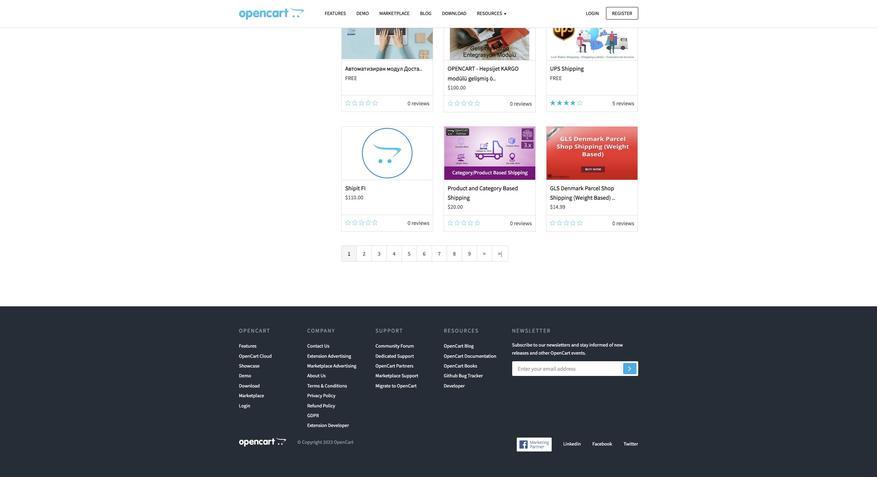 Task type: locate. For each thing, give the bounding box(es) containing it.
marketplace inside marketplace advertising link
[[307, 363, 333, 370]]

1 vertical spatial demo
[[239, 373, 251, 380]]

0 vertical spatial login link
[[580, 7, 605, 20]]

and left other
[[530, 350, 538, 357]]

0 vertical spatial developer
[[444, 383, 465, 389]]

0 vertical spatial marketplace link
[[374, 7, 415, 20]]

showcase link
[[239, 362, 260, 371]]

shipping right ups
[[562, 65, 584, 73]]

1 vertical spatial download link
[[239, 381, 260, 391]]

3 link
[[372, 246, 387, 262]]

opencart up opencart documentation at right bottom
[[444, 343, 464, 350]]

1 horizontal spatial demo
[[357, 10, 369, 16]]

1 vertical spatial us
[[321, 373, 326, 380]]

0 vertical spatial demo
[[357, 10, 369, 16]]

reviews for opencart - hepsijet kargo modülü gelişmiş ö..
[[514, 100, 532, 107]]

© copyright 2023 opencart
[[298, 440, 354, 446]]

0 for opencart - hepsijet kargo modülü gelişmiş ö..
[[510, 100, 513, 107]]

shipping inside gls denmark parcel shop shipping (weight based) .. $14.99
[[550, 194, 573, 202]]

dedicated support link
[[376, 352, 414, 362]]

linkedin
[[564, 442, 581, 448]]

1 horizontal spatial features
[[325, 10, 346, 16]]

resources
[[477, 10, 503, 16], [444, 328, 479, 335]]

0 reviews
[[408, 100, 430, 107], [510, 100, 532, 107], [408, 220, 430, 227], [510, 220, 532, 227], [613, 220, 635, 227]]

to inside the subscribe to our newsletters and stay informed of new releases and other opencart events.
[[534, 342, 538, 349]]

releases
[[512, 350, 529, 357]]

2 horizontal spatial and
[[572, 342, 579, 349]]

demo for demo link to the right
[[357, 10, 369, 16]]

1 extension from the top
[[307, 353, 327, 360]]

0 vertical spatial to
[[534, 342, 538, 349]]

автоматизиран модул доста.. free
[[345, 65, 423, 81]]

contact
[[307, 343, 323, 350]]

marketplace up "migrate"
[[376, 373, 401, 380]]

and up the events.
[[572, 342, 579, 349]]

0 horizontal spatial developer
[[328, 423, 349, 429]]

0 vertical spatial features link
[[320, 7, 351, 20]]

extension inside extension developer link
[[307, 423, 327, 429]]

marketplace link
[[374, 7, 415, 20], [239, 391, 264, 401]]

opencart documentation
[[444, 353, 497, 360]]

free down ups
[[550, 74, 562, 81]]

opencart right '2023'
[[334, 440, 354, 446]]

0 vertical spatial features
[[325, 10, 346, 16]]

0 vertical spatial login
[[586, 10, 599, 16]]

refund policy
[[307, 403, 335, 409]]

opencart for opencart documentation
[[444, 353, 464, 360]]

1 horizontal spatial download link
[[437, 7, 472, 20]]

marketplace left blog link
[[380, 10, 410, 16]]

1 free from the left
[[345, 74, 357, 81]]

developer
[[444, 383, 465, 389], [328, 423, 349, 429]]

1 vertical spatial policy
[[323, 403, 335, 409]]

1 vertical spatial advertising
[[334, 363, 357, 370]]

developer up '2023'
[[328, 423, 349, 429]]

1 horizontal spatial download
[[442, 10, 467, 16]]

us right about
[[321, 373, 326, 380]]

1 vertical spatial and
[[572, 342, 579, 349]]

subscribe to our newsletters and stay informed of new releases and other opencart events.
[[512, 342, 623, 357]]

advertising up marketplace advertising
[[328, 353, 351, 360]]

0 horizontal spatial and
[[469, 185, 478, 192]]

0 horizontal spatial features link
[[239, 342, 257, 352]]

1 horizontal spatial 5
[[613, 100, 616, 107]]

0 horizontal spatial free
[[345, 74, 357, 81]]

support
[[376, 328, 403, 335], [397, 353, 414, 360], [402, 373, 419, 380]]

0 vertical spatial download link
[[437, 7, 472, 20]]

marketplace inside marketplace support link
[[376, 373, 401, 380]]

$110.00
[[345, 194, 364, 201]]

reviews
[[412, 100, 430, 107], [617, 100, 635, 107], [514, 100, 532, 107], [412, 220, 430, 227], [514, 220, 532, 227], [617, 220, 635, 227]]

based
[[503, 185, 518, 192]]

автоматизиран модул доста.. link
[[345, 65, 423, 73]]

opencart up github
[[444, 363, 464, 370]]

developer link
[[444, 381, 465, 391]]

marketplace up about us
[[307, 363, 333, 370]]

our
[[539, 342, 546, 349]]

доста..
[[404, 65, 423, 73]]

register link
[[606, 7, 638, 20]]

gelişmiş
[[469, 74, 489, 82]]

0 for product and category based shipping
[[510, 220, 513, 227]]

download right blog link
[[442, 10, 467, 16]]

support for marketplace
[[402, 373, 419, 380]]

angle right image
[[629, 365, 632, 373]]

1 horizontal spatial and
[[530, 350, 538, 357]]

shipping inside product and category based shipping $20.00
[[448, 194, 470, 202]]

opencart for opencart partners
[[376, 363, 395, 370]]

0 for shipit fi
[[408, 220, 411, 227]]

extension down contact us link on the left
[[307, 353, 327, 360]]

extension advertising
[[307, 353, 351, 360]]

hepsijet
[[480, 65, 500, 73]]

1 vertical spatial login link
[[239, 401, 250, 411]]

us up extension advertising on the left
[[324, 343, 330, 350]]

0 horizontal spatial to
[[392, 383, 396, 389]]

reviews for product and category based shipping
[[514, 220, 532, 227]]

4 star light image from the left
[[571, 100, 576, 106]]

free inside автоматизиран модул доста.. free
[[345, 74, 357, 81]]

to down marketplace support link
[[392, 383, 396, 389]]

shipping up $14.99 at the right top of the page
[[550, 194, 573, 202]]

gdpr
[[307, 413, 319, 419]]

1 vertical spatial download
[[239, 383, 260, 389]]

opencart partners link
[[376, 362, 414, 371]]

partners
[[396, 363, 414, 370]]

and right product
[[469, 185, 478, 192]]

shipping for product and category based shipping
[[448, 194, 470, 202]]

9
[[468, 251, 471, 258]]

support for dedicated
[[397, 353, 414, 360]]

(weight
[[574, 194, 593, 202]]

gls denmark parcel shop shipping (weight based) .. link
[[550, 185, 615, 202]]

1 vertical spatial blog
[[465, 343, 474, 350]]

marketplace inside "marketplace" "link"
[[380, 10, 410, 16]]

shipping down product
[[448, 194, 470, 202]]

0 horizontal spatial 5
[[408, 251, 411, 258]]

..
[[612, 194, 615, 202]]

gls denmark parcel shop shipping (weight based) .. $14.99
[[550, 185, 615, 211]]

2 policy from the top
[[323, 403, 335, 409]]

advertising down extension advertising "link"
[[334, 363, 357, 370]]

0 horizontal spatial download
[[239, 383, 260, 389]]

1 horizontal spatial login
[[586, 10, 599, 16]]

download for demo
[[239, 383, 260, 389]]

0 vertical spatial download
[[442, 10, 467, 16]]

0 horizontal spatial download link
[[239, 381, 260, 391]]

support up community at the left bottom of the page
[[376, 328, 403, 335]]

1
[[348, 251, 351, 258]]

0 vertical spatial policy
[[323, 393, 336, 399]]

opencart books link
[[444, 362, 477, 371]]

community
[[376, 343, 400, 350]]

support up partners
[[397, 353, 414, 360]]

автоматизиран
[[345, 65, 386, 73]]

download down showcase link
[[239, 383, 260, 389]]

login link
[[580, 7, 605, 20], [239, 401, 250, 411]]

1 horizontal spatial demo link
[[351, 7, 374, 20]]

0 vertical spatial us
[[324, 343, 330, 350]]

2023
[[323, 440, 333, 446]]

0 horizontal spatial demo link
[[239, 371, 251, 381]]

4
[[393, 251, 396, 258]]

advertising inside "link"
[[328, 353, 351, 360]]

opencart documentation link
[[444, 352, 497, 362]]

contact us link
[[307, 342, 330, 352]]

0 horizontal spatial login
[[239, 403, 250, 409]]

company
[[307, 328, 335, 335]]

1 vertical spatial developer
[[328, 423, 349, 429]]

5 inside 5 link
[[408, 251, 411, 258]]

facebook link
[[593, 442, 612, 448]]

download link
[[437, 7, 472, 20], [239, 381, 260, 391]]

6
[[423, 251, 426, 258]]

1 vertical spatial support
[[397, 353, 414, 360]]

shipping inside ups shipping free
[[562, 65, 584, 73]]

product
[[448, 185, 468, 192]]

0 for gls denmark parcel shop shipping (weight based) ..
[[613, 220, 616, 227]]

1 vertical spatial features
[[239, 343, 257, 350]]

5
[[613, 100, 616, 107], [408, 251, 411, 258]]

opencart down marketplace support link
[[397, 383, 417, 389]]

migrate to opencart
[[376, 383, 417, 389]]

1 vertical spatial extension
[[307, 423, 327, 429]]

0 reviews for shipit fi
[[408, 220, 430, 227]]

developer down github
[[444, 383, 465, 389]]

opencart down 'dedicated'
[[376, 363, 395, 370]]

2 free from the left
[[550, 74, 562, 81]]

features link
[[320, 7, 351, 20], [239, 342, 257, 352]]

other
[[539, 350, 550, 357]]

star light o image
[[345, 100, 351, 106], [352, 100, 358, 106], [366, 100, 371, 106], [372, 100, 378, 106], [448, 101, 453, 106], [455, 101, 460, 106], [461, 101, 467, 106], [475, 101, 480, 106], [345, 220, 351, 226], [352, 220, 358, 226], [366, 220, 371, 226], [372, 220, 378, 226], [455, 220, 460, 226], [475, 220, 480, 226], [550, 220, 556, 226], [557, 220, 563, 226], [564, 220, 569, 226], [571, 220, 576, 226], [577, 220, 583, 226]]

gls
[[550, 185, 560, 192]]

1 horizontal spatial to
[[534, 342, 538, 349]]

opencart up 'opencart cloud'
[[239, 328, 271, 335]]

0 vertical spatial blog
[[420, 10, 432, 16]]

dedicated support
[[376, 353, 414, 360]]

based)
[[594, 194, 611, 202]]

support down partners
[[402, 373, 419, 380]]

about us link
[[307, 371, 326, 381]]

1 vertical spatial marketplace link
[[239, 391, 264, 401]]

to for subscribe
[[534, 342, 538, 349]]

star light image
[[550, 100, 556, 106], [557, 100, 563, 106], [564, 100, 569, 106], [571, 100, 576, 106]]

2 vertical spatial support
[[402, 373, 419, 380]]

shipping for gls denmark parcel shop shipping (weight based) ..
[[550, 194, 573, 202]]

1 horizontal spatial login link
[[580, 7, 605, 20]]

0 vertical spatial and
[[469, 185, 478, 192]]

0 vertical spatial resources
[[477, 10, 503, 16]]

1 vertical spatial login
[[239, 403, 250, 409]]

extension inside extension advertising "link"
[[307, 353, 327, 360]]

dedicated
[[376, 353, 396, 360]]

extension for extension advertising
[[307, 353, 327, 360]]

1 star light image from the left
[[550, 100, 556, 106]]

1 vertical spatial to
[[392, 383, 396, 389]]

marketplace down showcase link
[[239, 393, 264, 399]]

to left our
[[534, 342, 538, 349]]

0 vertical spatial advertising
[[328, 353, 351, 360]]

refund policy link
[[307, 401, 335, 411]]

download link for demo
[[239, 381, 260, 391]]

subscribe
[[512, 342, 533, 349]]

opencart up showcase
[[239, 353, 259, 360]]

policy inside 'link'
[[323, 403, 335, 409]]

extension developer
[[307, 423, 349, 429]]

0 vertical spatial extension
[[307, 353, 327, 360]]

0 horizontal spatial blog
[[420, 10, 432, 16]]

policy down terms & conditions link
[[323, 393, 336, 399]]

copyright
[[302, 440, 322, 446]]

1 vertical spatial features link
[[239, 342, 257, 352]]

free down автоматизиран
[[345, 74, 357, 81]]

1 horizontal spatial free
[[550, 74, 562, 81]]

0 vertical spatial demo link
[[351, 7, 374, 20]]

5 for 5
[[408, 251, 411, 258]]

us
[[324, 343, 330, 350], [321, 373, 326, 380]]

policy
[[323, 393, 336, 399], [323, 403, 335, 409]]

policy down privacy policy link at the bottom left of the page
[[323, 403, 335, 409]]

star light o image
[[359, 100, 364, 106], [577, 100, 583, 106], [468, 101, 474, 106], [359, 220, 364, 226], [448, 220, 453, 226], [461, 220, 467, 226], [468, 220, 474, 226]]

opencart down newsletters
[[551, 350, 571, 357]]

features for opencart cloud
[[239, 343, 257, 350]]

extension down gdpr link
[[307, 423, 327, 429]]

blog link
[[415, 7, 437, 20]]

0 vertical spatial 5
[[613, 100, 616, 107]]

advertising for extension advertising
[[328, 353, 351, 360]]

marketplace support link
[[376, 371, 419, 381]]

opencart cloud link
[[239, 352, 272, 362]]

demo
[[357, 10, 369, 16], [239, 373, 251, 380]]

1 policy from the top
[[323, 393, 336, 399]]

0 horizontal spatial demo
[[239, 373, 251, 380]]

0 vertical spatial support
[[376, 328, 403, 335]]

about us
[[307, 373, 326, 380]]

terms
[[307, 383, 320, 389]]

opencart - hepsijet kargo modülü gelişmiş ö.. image
[[444, 7, 536, 60]]

0 reviews for opencart - hepsijet kargo modülü gelişmiş ö..
[[510, 100, 532, 107]]

facebook marketing partner image
[[517, 438, 552, 452]]

refund
[[307, 403, 322, 409]]

0 horizontal spatial marketplace link
[[239, 391, 264, 401]]

privacy policy
[[307, 393, 336, 399]]

blog inside blog link
[[420, 10, 432, 16]]

1 vertical spatial 5
[[408, 251, 411, 258]]

2 extension from the top
[[307, 423, 327, 429]]

facebook
[[593, 442, 612, 448]]

1 vertical spatial demo link
[[239, 371, 251, 381]]

opencart blog link
[[444, 342, 474, 352]]

opencart down the opencart blog link
[[444, 353, 464, 360]]

1 horizontal spatial features link
[[320, 7, 351, 20]]

0 reviews for gls denmark parcel shop shipping (weight based) ..
[[613, 220, 635, 227]]

books
[[465, 363, 477, 370]]

opencart for opencart books
[[444, 363, 464, 370]]

opencart blog
[[444, 343, 474, 350]]

extension
[[307, 353, 327, 360], [307, 423, 327, 429]]

0 horizontal spatial login link
[[239, 401, 250, 411]]

opencart shipping extensions image
[[239, 7, 304, 20]]

resources link
[[472, 7, 512, 20]]

1 horizontal spatial blog
[[465, 343, 474, 350]]

0 horizontal spatial features
[[239, 343, 257, 350]]

demo link
[[351, 7, 374, 20], [239, 371, 251, 381]]



Task type: vqa. For each thing, say whether or not it's contained in the screenshot.
the Resources
yes



Task type: describe. For each thing, give the bounding box(es) containing it.
migrate to opencart link
[[376, 381, 417, 391]]

opencart image
[[239, 438, 286, 447]]

marketplace for marketplace advertising
[[307, 363, 333, 370]]

download for blog
[[442, 10, 467, 16]]

download link for blog
[[437, 7, 472, 20]]

Enter your email address text field
[[512, 362, 638, 376]]

linkedin link
[[564, 442, 581, 448]]

contact us
[[307, 343, 330, 350]]

>|
[[498, 251, 502, 258]]

marketplace support
[[376, 373, 419, 380]]

3 star light image from the left
[[564, 100, 569, 106]]

ups
[[550, 65, 561, 73]]

5 reviews
[[613, 100, 635, 107]]

ups shipping link
[[550, 65, 584, 73]]

terms & conditions link
[[307, 381, 347, 391]]

privacy
[[307, 393, 322, 399]]

policy for refund policy
[[323, 403, 335, 409]]

> link
[[477, 246, 492, 262]]

5 link
[[402, 246, 417, 262]]

opencart for opencart
[[239, 328, 271, 335]]

blog inside the opencart blog link
[[465, 343, 474, 350]]

marketplace advertising
[[307, 363, 357, 370]]

forum
[[401, 343, 414, 350]]

2
[[363, 251, 366, 258]]

newsletter
[[512, 328, 551, 335]]

new
[[615, 342, 623, 349]]

kargo
[[501, 65, 519, 73]]

demo for demo link to the left
[[239, 373, 251, 380]]

ö..
[[490, 74, 496, 82]]

marketplace for the bottommost "marketplace" "link"
[[239, 393, 264, 399]]

1 horizontal spatial marketplace link
[[374, 7, 415, 20]]

product and category based shipping link
[[448, 185, 518, 202]]

©
[[298, 440, 301, 446]]

shop
[[602, 185, 615, 192]]

extension for extension developer
[[307, 423, 327, 429]]

free inside ups shipping free
[[550, 74, 562, 81]]

opencart for opencart cloud
[[239, 353, 259, 360]]

>
[[483, 251, 486, 258]]

$20.00
[[448, 204, 463, 211]]

>| link
[[492, 246, 509, 262]]

denmark
[[561, 185, 584, 192]]

migrate
[[376, 383, 391, 389]]

showcase
[[239, 363, 260, 370]]

documentation
[[465, 353, 497, 360]]

bug
[[459, 373, 467, 380]]

7 link
[[432, 246, 447, 262]]

features link for demo
[[320, 7, 351, 20]]

reviews for автоматизиран модул доста..
[[412, 100, 430, 107]]

category
[[480, 185, 502, 192]]

product and category based shipping $20.00
[[448, 185, 518, 211]]

-
[[477, 65, 478, 73]]

newsletters
[[547, 342, 571, 349]]

features link for opencart cloud
[[239, 342, 257, 352]]

policy for privacy policy
[[323, 393, 336, 399]]

0 reviews for product and category based shipping
[[510, 220, 532, 227]]

marketplace for marketplace support
[[376, 373, 401, 380]]

shipit fi link
[[345, 185, 366, 192]]

3
[[378, 251, 381, 258]]

about
[[307, 373, 320, 380]]

fi
[[361, 185, 366, 192]]

ups shipping image
[[547, 7, 638, 60]]

marketplace for the rightmost "marketplace" "link"
[[380, 10, 410, 16]]

us for contact us
[[324, 343, 330, 350]]

1 vertical spatial resources
[[444, 328, 479, 335]]

&
[[321, 383, 324, 389]]

reviews for gls denmark parcel shop shipping (weight based) ..
[[617, 220, 635, 227]]

parcel
[[585, 185, 600, 192]]

2 link
[[357, 246, 372, 262]]

reviews for ups shipping
[[617, 100, 635, 107]]

4 link
[[387, 246, 402, 262]]

modülü
[[448, 74, 467, 82]]

to for migrate
[[392, 383, 396, 389]]

2 vertical spatial and
[[530, 350, 538, 357]]

extension developer link
[[307, 421, 349, 431]]

extension advertising link
[[307, 352, 351, 362]]

events.
[[572, 350, 586, 357]]

community forum link
[[376, 342, 414, 352]]

0 reviews for автоматизиран модул доста..
[[408, 100, 430, 107]]

github bug tracker link
[[444, 371, 483, 381]]

conditions
[[325, 383, 347, 389]]

privacy policy link
[[307, 391, 336, 401]]

5 for 5 reviews
[[613, 100, 616, 107]]

opencart cloud
[[239, 353, 272, 360]]

2 star light image from the left
[[557, 100, 563, 106]]

informed
[[590, 342, 609, 349]]

9 link
[[462, 246, 477, 262]]

and inside product and category based shipping $20.00
[[469, 185, 478, 192]]

product and category based shipping image
[[444, 127, 536, 180]]

shipit fi image
[[342, 127, 433, 180]]

us for about us
[[321, 373, 326, 380]]

features for demo
[[325, 10, 346, 16]]

$100.00
[[448, 84, 466, 91]]

github
[[444, 373, 458, 380]]

community forum
[[376, 343, 414, 350]]

advertising for marketplace advertising
[[334, 363, 357, 370]]

1 horizontal spatial developer
[[444, 383, 465, 389]]

terms & conditions
[[307, 383, 347, 389]]

7
[[438, 251, 441, 258]]

cloud
[[260, 353, 272, 360]]

stay
[[580, 342, 589, 349]]

8
[[453, 251, 456, 258]]

reviews for shipit fi
[[412, 220, 430, 227]]

$14.99
[[550, 204, 566, 211]]

twitter
[[624, 442, 638, 448]]

github bug tracker
[[444, 373, 483, 380]]

ups shipping free
[[550, 65, 584, 81]]

opencart inside the subscribe to our newsletters and stay informed of new releases and other opencart events.
[[551, 350, 571, 357]]

opencart - hepsijet kargo modülü gelişmiş ö.. link
[[448, 65, 519, 82]]

opencart for opencart blog
[[444, 343, 464, 350]]

0 for автоматизиран модул доста..
[[408, 100, 411, 107]]

shipit fi $110.00
[[345, 185, 366, 201]]

автоматизиран модул доста.. image
[[342, 7, 433, 60]]

gls denmark parcel shop shipping (weight based) .. image
[[547, 127, 638, 180]]



